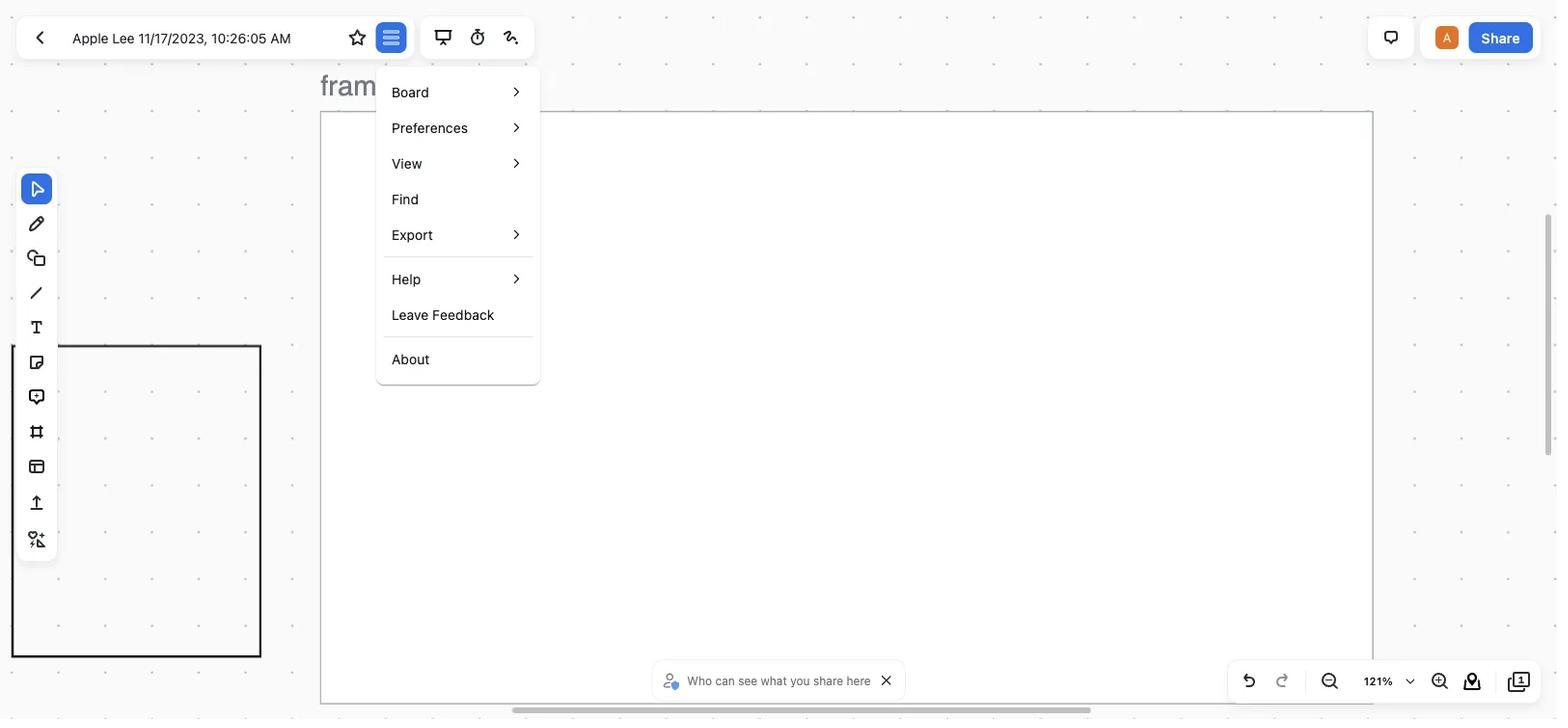 Task type: vqa. For each thing, say whether or not it's contained in the screenshot.
Pages icon
yes



Task type: describe. For each thing, give the bounding box(es) containing it.
upload pdfs and images image
[[25, 492, 48, 515]]

share button
[[1469, 22, 1533, 53]]

menu containing board
[[376, 74, 540, 377]]

templates image
[[25, 455, 48, 479]]

who can see what you share here button
[[660, 667, 876, 696]]

you
[[790, 674, 810, 688]]

preferences, submenu menu item
[[392, 118, 468, 138]]

zoom in image
[[1428, 671, 1451, 694]]

more tools image
[[25, 529, 48, 552]]

present image
[[432, 26, 455, 49]]

feedback
[[432, 307, 494, 323]]

see
[[738, 674, 758, 688]]

find
[[392, 191, 419, 207]]

export
[[392, 227, 433, 243]]

help
[[392, 271, 421, 287]]

leave
[[392, 307, 429, 323]]

121 %
[[1364, 676, 1393, 688]]

board, submenu menu item
[[392, 82, 429, 102]]

about, submenu menu item
[[392, 349, 430, 370]]

laser image
[[500, 26, 523, 49]]

what
[[761, 674, 787, 688]]

comment panel image
[[1380, 26, 1403, 49]]

export menu item
[[384, 217, 533, 253]]

view menu item
[[384, 146, 533, 181]]

tooltip containing board
[[376, 67, 540, 385]]



Task type: locate. For each thing, give the bounding box(es) containing it.
can
[[715, 674, 735, 688]]

menu
[[376, 74, 540, 377]]

preferences menu item
[[384, 110, 533, 146]]

find menu item
[[392, 189, 419, 209]]

here
[[847, 674, 871, 688]]

121
[[1364, 676, 1382, 688]]

Document name text field
[[58, 22, 339, 53]]

help menu item
[[384, 261, 533, 297]]

leave feedback, submenu menu item
[[392, 305, 494, 325]]

pages image
[[1508, 671, 1531, 694]]

view, submenu menu item
[[392, 153, 422, 174]]

mini map image
[[1461, 671, 1484, 694]]

tooltip
[[376, 67, 540, 385]]

share
[[1482, 30, 1521, 46]]

board
[[392, 84, 429, 100]]

about
[[392, 351, 430, 367]]

preferences
[[392, 120, 468, 136]]

who
[[687, 674, 712, 688]]

export, submenu menu item
[[392, 225, 433, 245]]

star this whiteboard image
[[346, 26, 369, 49]]

share
[[813, 674, 843, 688]]

%
[[1382, 676, 1393, 688]]

view
[[392, 155, 422, 171]]

dashboard image
[[28, 26, 51, 49]]

more options image
[[380, 26, 403, 49]]

leave feedback
[[392, 307, 494, 323]]

zoom out image
[[1318, 671, 1341, 694]]

board menu item
[[384, 74, 533, 110]]

help, submenu menu item
[[392, 269, 421, 289]]

undo image
[[1238, 671, 1261, 694]]

who can see what you share here
[[687, 674, 871, 688]]

timer image
[[466, 26, 489, 49]]



